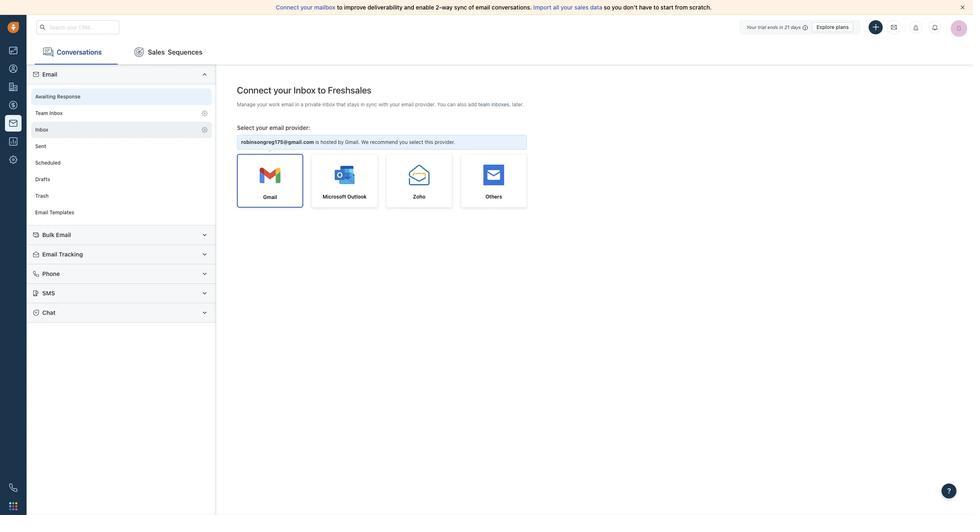 Task type: describe. For each thing, give the bounding box(es) containing it.
you
[[437, 101, 446, 108]]

mailbox
[[314, 4, 336, 11]]

select
[[409, 139, 423, 146]]

add
[[468, 101, 477, 108]]

0 vertical spatial inbox
[[294, 85, 316, 96]]

inbox inside inbox "link"
[[35, 127, 48, 133]]

others
[[486, 194, 502, 200]]

bulk email
[[42, 232, 71, 239]]

select
[[237, 124, 254, 131]]

robinsongreg175@gmail.com is hosted by gmail. we recommend you select this provider.
[[241, 139, 455, 146]]

your trial ends in 21 days
[[747, 24, 801, 30]]

connect your mailbox link
[[276, 4, 337, 11]]

freshsales
[[328, 85, 372, 96]]

inbox link
[[31, 122, 212, 138]]

2 horizontal spatial to
[[654, 4, 659, 11]]

start
[[661, 4, 674, 11]]

work
[[269, 101, 280, 108]]

microsoft
[[323, 194, 346, 200]]

your
[[747, 24, 757, 30]]

manage your work email in a private inbox that stays in sync with your email provider. you can also add team inboxes. later.
[[237, 101, 524, 108]]

improve
[[344, 4, 366, 11]]

your right all
[[561, 4, 573, 11]]

your right with
[[390, 101, 400, 108]]

close image
[[961, 5, 965, 10]]

email tracking
[[42, 251, 83, 258]]

email for email tracking
[[42, 251, 57, 258]]

private
[[305, 101, 321, 108]]

scratch.
[[690, 4, 712, 11]]

email up robinsongreg175@gmail.com
[[270, 124, 284, 131]]

conversations link
[[35, 40, 118, 65]]

enable
[[416, 4, 434, 11]]

email right of
[[476, 4, 490, 11]]

and
[[404, 4, 414, 11]]

we
[[361, 139, 369, 146]]

explore
[[817, 24, 835, 30]]

from
[[675, 4, 688, 11]]

others link
[[461, 154, 527, 208]]

2 horizontal spatial in
[[780, 24, 784, 30]]

explore plans link
[[812, 22, 854, 32]]

don't
[[624, 4, 638, 11]]

tab list containing conversations
[[27, 40, 973, 65]]

trash link
[[31, 188, 212, 205]]

inboxes.
[[492, 101, 511, 108]]

inbox inside team inbox link
[[49, 110, 63, 117]]

conversations
[[57, 48, 102, 56]]

1 vertical spatial provider.
[[435, 139, 455, 146]]

zoho link
[[386, 154, 453, 208]]

so
[[604, 4, 611, 11]]

inbox
[[322, 101, 335, 108]]

sequences
[[168, 48, 203, 56]]

email right work at left
[[281, 101, 294, 108]]

gmail
[[263, 195, 277, 201]]

1 vertical spatial you
[[399, 139, 408, 146]]

awaiting response link
[[31, 89, 212, 105]]

that
[[336, 101, 346, 108]]

by
[[338, 139, 344, 146]]

0 horizontal spatial in
[[295, 101, 299, 108]]

drafts link
[[31, 172, 212, 188]]

0 vertical spatial sync
[[454, 4, 467, 11]]

team
[[478, 101, 490, 108]]

import
[[534, 4, 552, 11]]

phone
[[42, 271, 60, 278]]

conversations.
[[492, 4, 532, 11]]

1 vertical spatial sync
[[366, 101, 377, 108]]

of
[[469, 4, 474, 11]]

team
[[35, 110, 48, 117]]

sent
[[35, 144, 46, 150]]

awaiting response
[[35, 94, 80, 100]]

ends
[[768, 24, 778, 30]]

can
[[447, 101, 456, 108]]

gmail link
[[237, 154, 303, 208]]

your for select your email provider:
[[256, 124, 268, 131]]

connect for connect your inbox to freshsales
[[237, 85, 272, 96]]

a
[[301, 101, 304, 108]]

have
[[639, 4, 652, 11]]

email templates
[[35, 210, 74, 216]]

email templates link
[[31, 205, 212, 221]]

scheduled link
[[31, 155, 212, 172]]

data
[[590, 4, 603, 11]]

trial
[[758, 24, 766, 30]]

email for email
[[42, 71, 57, 78]]

to for freshsales
[[318, 85, 326, 96]]

your for manage your work email in a private inbox that stays in sync with your email provider. you can also add team inboxes. later.
[[257, 101, 267, 108]]

connect your mailbox to improve deliverability and enable 2-way sync of email conversations. import all your sales data so you don't have to start from scratch.
[[276, 4, 712, 11]]



Task type: locate. For each thing, give the bounding box(es) containing it.
outlook
[[348, 194, 367, 200]]

2 horizontal spatial inbox
[[294, 85, 316, 96]]

your for connect your inbox to freshsales
[[274, 85, 292, 96]]

templates
[[49, 210, 74, 216]]

way
[[442, 4, 453, 11]]

0 horizontal spatial sync
[[366, 101, 377, 108]]

Search your CRM... text field
[[36, 20, 119, 34]]

in
[[780, 24, 784, 30], [295, 101, 299, 108], [361, 101, 365, 108]]

explore plans
[[817, 24, 849, 30]]

deliverability
[[368, 4, 403, 11]]

0 horizontal spatial connect
[[237, 85, 272, 96]]

team inboxes. link
[[478, 101, 512, 108]]

email
[[476, 4, 490, 11], [281, 101, 294, 108], [402, 101, 414, 108], [270, 124, 284, 131]]

1 vertical spatial inbox
[[49, 110, 63, 117]]

your for connect your mailbox to improve deliverability and enable 2-way sync of email conversations. import all your sales data so you don't have to start from scratch.
[[301, 4, 313, 11]]

in left a
[[295, 101, 299, 108]]

0 horizontal spatial inbox
[[35, 127, 48, 133]]

inbox up a
[[294, 85, 316, 96]]

freshworks switcher image
[[9, 503, 17, 511]]

recommend
[[370, 139, 398, 146]]

1 horizontal spatial in
[[361, 101, 365, 108]]

0 horizontal spatial to
[[318, 85, 326, 96]]

bulk
[[42, 232, 55, 239]]

provider:
[[286, 124, 310, 131]]

sales
[[148, 48, 165, 56]]

connect
[[276, 4, 299, 11], [237, 85, 272, 96]]

sales sequences
[[148, 48, 203, 56]]

inbox right "team"
[[49, 110, 63, 117]]

scheduled
[[35, 160, 61, 166]]

inbox
[[294, 85, 316, 96], [49, 110, 63, 117], [35, 127, 48, 133]]

provider. left "you"
[[415, 101, 436, 108]]

you right so
[[612, 4, 622, 11]]

to up inbox
[[318, 85, 326, 96]]

sync
[[454, 4, 467, 11], [366, 101, 377, 108]]

sync left of
[[454, 4, 467, 11]]

to right mailbox
[[337, 4, 343, 11]]

1 horizontal spatial sync
[[454, 4, 467, 11]]

microsoft outlook
[[323, 194, 367, 200]]

2-
[[436, 4, 442, 11]]

in right stays
[[361, 101, 365, 108]]

select your email provider:
[[237, 124, 310, 131]]

drafts
[[35, 177, 50, 183]]

sales
[[575, 4, 589, 11]]

manage
[[237, 101, 256, 108]]

connect up manage
[[237, 85, 272, 96]]

response
[[57, 94, 80, 100]]

import all your sales data link
[[534, 4, 604, 11]]

provider. right this
[[435, 139, 455, 146]]

with
[[379, 101, 388, 108]]

tab list
[[27, 40, 973, 65]]

sent link
[[31, 138, 212, 155]]

1 vertical spatial connect
[[237, 85, 272, 96]]

this
[[425, 139, 433, 146]]

email down the trash
[[35, 210, 48, 216]]

0 horizontal spatial you
[[399, 139, 408, 146]]

email right with
[[402, 101, 414, 108]]

email
[[42, 71, 57, 78], [35, 210, 48, 216], [56, 232, 71, 239], [42, 251, 57, 258]]

also
[[457, 101, 467, 108]]

tracking
[[59, 251, 83, 258]]

your
[[301, 4, 313, 11], [561, 4, 573, 11], [274, 85, 292, 96], [257, 101, 267, 108], [390, 101, 400, 108], [256, 124, 268, 131]]

team inbox link
[[31, 105, 212, 122]]

your left work at left
[[257, 101, 267, 108]]

1 horizontal spatial to
[[337, 4, 343, 11]]

phone element
[[5, 480, 22, 497]]

stays
[[347, 101, 359, 108]]

sync left with
[[366, 101, 377, 108]]

2 vertical spatial inbox
[[35, 127, 48, 133]]

your left mailbox
[[301, 4, 313, 11]]

days
[[791, 24, 801, 30]]

your right 'select'
[[256, 124, 268, 131]]

21
[[785, 24, 790, 30]]

sms
[[42, 290, 55, 297]]

0 vertical spatial provider.
[[415, 101, 436, 108]]

1 horizontal spatial inbox
[[49, 110, 63, 117]]

team inbox
[[35, 110, 63, 117]]

provider.
[[415, 101, 436, 108], [435, 139, 455, 146]]

inbox down "team"
[[35, 127, 48, 133]]

1 horizontal spatial connect
[[276, 4, 299, 11]]

phone image
[[9, 484, 17, 493]]

is
[[315, 139, 319, 146]]

connect left mailbox
[[276, 4, 299, 11]]

email up "phone"
[[42, 251, 57, 258]]

to left start
[[654, 4, 659, 11]]

microsoft outlook link
[[312, 154, 378, 208]]

plans
[[836, 24, 849, 30]]

connect your inbox to freshsales
[[237, 85, 372, 96]]

to for improve
[[337, 4, 343, 11]]

gmail.
[[345, 139, 360, 146]]

email for email templates
[[35, 210, 48, 216]]

1 horizontal spatial you
[[612, 4, 622, 11]]

to
[[337, 4, 343, 11], [654, 4, 659, 11], [318, 85, 326, 96]]

awaiting
[[35, 94, 56, 100]]

email right bulk
[[56, 232, 71, 239]]

trash
[[35, 193, 49, 200]]

connect for connect your mailbox to improve deliverability and enable 2-way sync of email conversations. import all your sales data so you don't have to start from scratch.
[[276, 4, 299, 11]]

sales sequences link
[[126, 40, 211, 65]]

0 vertical spatial connect
[[276, 4, 299, 11]]

in left 21
[[780, 24, 784, 30]]

chat
[[42, 310, 55, 317]]

all
[[553, 4, 559, 11]]

later.
[[512, 101, 524, 108]]

your up work at left
[[274, 85, 292, 96]]

you left select
[[399, 139, 408, 146]]

hosted
[[321, 139, 337, 146]]

0 vertical spatial you
[[612, 4, 622, 11]]

email up awaiting
[[42, 71, 57, 78]]

send email image
[[891, 24, 897, 31]]

zoho
[[413, 194, 426, 200]]

robinsongreg175@gmail.com
[[241, 139, 314, 146]]

what's new image
[[913, 25, 919, 31]]



Task type: vqa. For each thing, say whether or not it's contained in the screenshot.
the rightmost Meeting
no



